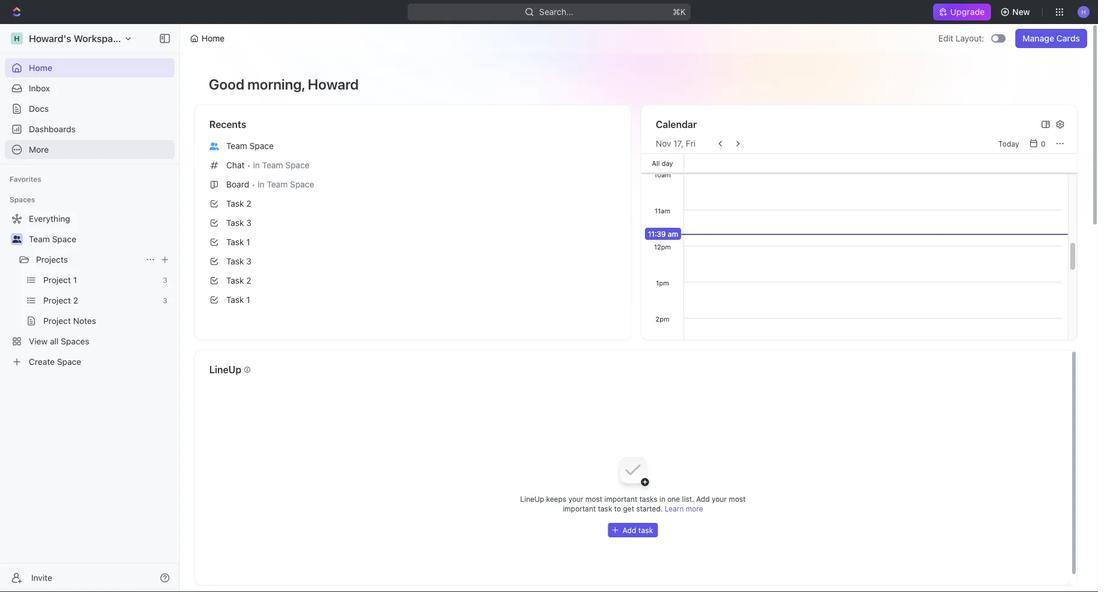 Task type: locate. For each thing, give the bounding box(es) containing it.
0 horizontal spatial important
[[563, 505, 596, 513]]

0 horizontal spatial team space link
[[29, 230, 172, 249]]

2 your from the left
[[712, 495, 727, 504]]

project for project 1
[[43, 275, 71, 285]]

0 vertical spatial team space
[[226, 141, 274, 151]]

0 vertical spatial home
[[202, 33, 225, 43]]

0 horizontal spatial add
[[623, 527, 636, 535]]

user group image inside tree
[[12, 236, 21, 243]]

1 vertical spatial user group image
[[12, 236, 21, 243]]

‎task inside ‎task 2 link
[[226, 276, 244, 286]]

nov 17, fri button
[[656, 139, 696, 149]]

task 3 down the task 2
[[226, 218, 251, 228]]

space up chat • in team space on the top left of the page
[[249, 141, 274, 151]]

0 horizontal spatial •
[[247, 161, 251, 170]]

task down task 1
[[226, 257, 244, 267]]

1 vertical spatial ‎task
[[226, 295, 244, 305]]

1 vertical spatial project
[[43, 296, 71, 306]]

team down the 'everything'
[[29, 234, 50, 244]]

1 vertical spatial task 3 link
[[205, 252, 621, 271]]

in
[[253, 160, 260, 170], [258, 180, 265, 190], [660, 495, 666, 504]]

1 vertical spatial 2
[[246, 276, 251, 286]]

project up view all spaces
[[43, 316, 71, 326]]

add inside lineup keeps your most important tasks in one list. add your most important task to get started.
[[696, 495, 710, 504]]

1 vertical spatial •
[[252, 180, 255, 189]]

1 horizontal spatial team space link
[[205, 137, 621, 156]]

•
[[247, 161, 251, 170], [252, 180, 255, 189]]

1 vertical spatial team space link
[[29, 230, 172, 249]]

task
[[226, 199, 244, 209], [226, 218, 244, 228], [226, 237, 244, 247], [226, 257, 244, 267]]

howard's workspace
[[29, 33, 124, 44]]

1 horizontal spatial important
[[604, 495, 638, 504]]

tree containing everything
[[5, 209, 175, 372]]

project down project 1
[[43, 296, 71, 306]]

started.
[[636, 505, 663, 513]]

3 project from the top
[[43, 316, 71, 326]]

favorites
[[10, 175, 41, 184]]

chat • in team space
[[226, 160, 310, 170]]

0 vertical spatial task
[[598, 505, 612, 513]]

0 horizontal spatial lineup
[[209, 364, 241, 376]]

space
[[249, 141, 274, 151], [285, 160, 310, 170], [290, 180, 314, 190], [52, 234, 76, 244], [57, 357, 81, 367]]

task 3
[[226, 218, 251, 228], [226, 257, 251, 267]]

upgrade
[[950, 7, 985, 17]]

in for board
[[258, 180, 265, 190]]

all
[[50, 337, 59, 347]]

one
[[668, 495, 680, 504]]

in inside lineup keeps your most important tasks in one list. add your most important task to get started.
[[660, 495, 666, 504]]

project 1
[[43, 275, 77, 285]]

home up good
[[202, 33, 225, 43]]

in for chat
[[253, 160, 260, 170]]

0 horizontal spatial spaces
[[10, 196, 35, 204]]

0 horizontal spatial most
[[586, 495, 602, 504]]

1 vertical spatial add
[[623, 527, 636, 535]]

list.
[[682, 495, 694, 504]]

0 vertical spatial •
[[247, 161, 251, 170]]

board
[[226, 180, 249, 190]]

1 vertical spatial lineup
[[520, 495, 544, 504]]

0 vertical spatial 2
[[246, 199, 251, 209]]

most right keeps
[[586, 495, 602, 504]]

2 up ‎task 1
[[246, 276, 251, 286]]

important
[[604, 495, 638, 504], [563, 505, 596, 513]]

create
[[29, 357, 55, 367]]

h up manage cards button
[[1082, 8, 1086, 15]]

spaces down favorites button
[[10, 196, 35, 204]]

in right the chat
[[253, 160, 260, 170]]

all day
[[652, 159, 673, 167]]

1 horizontal spatial your
[[712, 495, 727, 504]]

new button
[[996, 2, 1037, 22]]

1 vertical spatial 1
[[73, 275, 77, 285]]

0 horizontal spatial task
[[598, 505, 612, 513]]

1 most from the left
[[586, 495, 602, 504]]

‎task 1 link
[[205, 291, 621, 310]]

project up 'project 2' on the left
[[43, 275, 71, 285]]

your right keeps
[[569, 495, 584, 504]]

add task
[[623, 527, 653, 535]]

0 vertical spatial ‎task
[[226, 276, 244, 286]]

1 horizontal spatial spaces
[[61, 337, 89, 347]]

1 horizontal spatial most
[[729, 495, 746, 504]]

0 vertical spatial task 3 link
[[205, 214, 621, 233]]

invite
[[31, 574, 52, 583]]

notes
[[73, 316, 96, 326]]

⌘k
[[673, 7, 686, 17]]

docs
[[29, 104, 49, 114]]

0 horizontal spatial team space
[[29, 234, 76, 244]]

2 task 3 from the top
[[226, 257, 251, 267]]

2 vertical spatial in
[[660, 495, 666, 504]]

1 horizontal spatial lineup
[[520, 495, 544, 504]]

1 horizontal spatial •
[[252, 180, 255, 189]]

‎task for ‎task 2
[[226, 276, 244, 286]]

task down the task 2
[[226, 237, 244, 247]]

home up inbox
[[29, 63, 52, 73]]

team space
[[226, 141, 274, 151], [29, 234, 76, 244]]

projects link
[[36, 250, 141, 270]]

project
[[43, 275, 71, 285], [43, 296, 71, 306], [43, 316, 71, 326]]

am
[[668, 230, 678, 238]]

‎task down ‎task 2
[[226, 295, 244, 305]]

manage cards
[[1023, 33, 1080, 43]]

1 vertical spatial team space
[[29, 234, 76, 244]]

17,
[[674, 139, 684, 149]]

space up board • in team space
[[285, 160, 310, 170]]

1 down the task 2
[[246, 237, 250, 247]]

1 vertical spatial spaces
[[61, 337, 89, 347]]

chat
[[226, 160, 245, 170]]

2 vertical spatial 1
[[246, 295, 250, 305]]

lineup for lineup keeps your most important tasks in one list. add your most important task to get started.
[[520, 495, 544, 504]]

task down started.
[[638, 527, 653, 535]]

2
[[246, 199, 251, 209], [246, 276, 251, 286], [73, 296, 78, 306]]

project inside "link"
[[43, 316, 71, 326]]

h
[[1082, 8, 1086, 15], [14, 34, 20, 43]]

team down chat • in team space on the top left of the page
[[267, 180, 288, 190]]

‎task up ‎task 1
[[226, 276, 244, 286]]

1 vertical spatial task
[[638, 527, 653, 535]]

1 horizontal spatial home
[[202, 33, 225, 43]]

1 for task 1
[[246, 237, 250, 247]]

team up the chat
[[226, 141, 247, 151]]

1 project from the top
[[43, 275, 71, 285]]

1 horizontal spatial add
[[696, 495, 710, 504]]

most right list.
[[729, 495, 746, 504]]

task inside lineup keeps your most important tasks in one list. add your most important task to get started.
[[598, 505, 612, 513]]

• inside board • in team space
[[252, 180, 255, 189]]

add down the get
[[623, 527, 636, 535]]

h inside 'h' dropdown button
[[1082, 8, 1086, 15]]

• inside chat • in team space
[[247, 161, 251, 170]]

task 3 link up ‎task 1 link
[[205, 252, 621, 271]]

1 horizontal spatial user group image
[[209, 143, 219, 150]]

tree inside sidebar navigation
[[5, 209, 175, 372]]

3
[[246, 218, 251, 228], [246, 257, 251, 267], [163, 276, 167, 285], [163, 297, 167, 305]]

task
[[598, 505, 612, 513], [638, 527, 653, 535]]

team space up projects
[[29, 234, 76, 244]]

1 down projects link
[[73, 275, 77, 285]]

0 horizontal spatial h
[[14, 34, 20, 43]]

1 ‎task from the top
[[226, 276, 244, 286]]

space up projects
[[52, 234, 76, 244]]

0 button
[[1027, 137, 1051, 151]]

task up task 1
[[226, 218, 244, 228]]

tasks
[[640, 495, 657, 504]]

11:39
[[648, 230, 666, 238]]

1 horizontal spatial task
[[638, 527, 653, 535]]

lineup
[[209, 364, 241, 376], [520, 495, 544, 504]]

1 vertical spatial important
[[563, 505, 596, 513]]

0 vertical spatial lineup
[[209, 364, 241, 376]]

team space link up task 2 link
[[205, 137, 621, 156]]

create space
[[29, 357, 81, 367]]

‎task for ‎task 1
[[226, 295, 244, 305]]

today button
[[994, 137, 1024, 151]]

task 3 up ‎task 2
[[226, 257, 251, 267]]

view all spaces
[[29, 337, 89, 347]]

1 vertical spatial h
[[14, 34, 20, 43]]

2 vertical spatial project
[[43, 316, 71, 326]]

0 vertical spatial important
[[604, 495, 638, 504]]

task down board
[[226, 199, 244, 209]]

0 vertical spatial in
[[253, 160, 260, 170]]

1 vertical spatial home
[[29, 63, 52, 73]]

more button
[[5, 140, 175, 159]]

task 3 link up ‎task 2 link
[[205, 214, 621, 233]]

‎task inside ‎task 1 link
[[226, 295, 244, 305]]

1 vertical spatial task 3
[[226, 257, 251, 267]]

1 horizontal spatial h
[[1082, 8, 1086, 15]]

howard
[[308, 76, 359, 93]]

upgrade link
[[934, 4, 991, 20]]

task left to
[[598, 505, 612, 513]]

1 inside sidebar navigation
[[73, 275, 77, 285]]

tree
[[5, 209, 175, 372]]

0 vertical spatial user group image
[[209, 143, 219, 150]]

0 vertical spatial h
[[1082, 8, 1086, 15]]

good
[[209, 76, 244, 93]]

user group image
[[209, 143, 219, 150], [12, 236, 21, 243]]

2 inside sidebar navigation
[[73, 296, 78, 306]]

2 ‎task from the top
[[226, 295, 244, 305]]

everything
[[29, 214, 70, 224]]

today
[[999, 140, 1019, 148]]

lineup inside lineup keeps your most important tasks in one list. add your most important task to get started.
[[520, 495, 544, 504]]

important down keeps
[[563, 505, 596, 513]]

task 3 link
[[205, 214, 621, 233], [205, 252, 621, 271]]

inbox link
[[5, 79, 175, 98]]

2 project from the top
[[43, 296, 71, 306]]

2 down board
[[246, 199, 251, 209]]

2 vertical spatial 2
[[73, 296, 78, 306]]

spaces right all
[[61, 337, 89, 347]]

team space link down everything link
[[29, 230, 172, 249]]

0 horizontal spatial your
[[569, 495, 584, 504]]

0 vertical spatial add
[[696, 495, 710, 504]]

task 2 link
[[205, 194, 621, 214]]

1 down ‎task 2
[[246, 295, 250, 305]]

add up the "more"
[[696, 495, 710, 504]]

team space up the chat
[[226, 141, 274, 151]]

0 vertical spatial task 3
[[226, 218, 251, 228]]

0 vertical spatial 1
[[246, 237, 250, 247]]

h left howard's
[[14, 34, 20, 43]]

0 vertical spatial project
[[43, 275, 71, 285]]

2 up project notes
[[73, 296, 78, 306]]

important up to
[[604, 495, 638, 504]]

get
[[623, 505, 634, 513]]

• right the chat
[[247, 161, 251, 170]]

your
[[569, 495, 584, 504], [712, 495, 727, 504]]

1
[[246, 237, 250, 247], [73, 275, 77, 285], [246, 295, 250, 305]]

learn more link
[[665, 505, 703, 513]]

cards
[[1057, 33, 1080, 43]]

your right list.
[[712, 495, 727, 504]]

layout:
[[956, 33, 984, 43]]

‎task
[[226, 276, 244, 286], [226, 295, 244, 305]]

• right board
[[252, 180, 255, 189]]

in left one
[[660, 495, 666, 504]]

view
[[29, 337, 48, 347]]

0 horizontal spatial home
[[29, 63, 52, 73]]

1 horizontal spatial team space
[[226, 141, 274, 151]]

most
[[586, 495, 602, 504], [729, 495, 746, 504]]

team up board • in team space
[[262, 160, 283, 170]]

0 horizontal spatial user group image
[[12, 236, 21, 243]]

12pm
[[654, 243, 671, 251]]

in down chat • in team space on the top left of the page
[[258, 180, 265, 190]]

1 vertical spatial in
[[258, 180, 265, 190]]



Task type: vqa. For each thing, say whether or not it's contained in the screenshot.
1st row from the top
no



Task type: describe. For each thing, give the bounding box(es) containing it.
2 for project 2
[[73, 296, 78, 306]]

project notes
[[43, 316, 96, 326]]

task 2
[[226, 199, 251, 209]]

0 vertical spatial team space link
[[205, 137, 621, 156]]

everything link
[[5, 209, 172, 229]]

‎task 2 link
[[205, 271, 621, 291]]

2 most from the left
[[729, 495, 746, 504]]

1 for project 1
[[73, 275, 77, 285]]

project for project 2
[[43, 296, 71, 306]]

task 1
[[226, 237, 250, 247]]

good morning, howard
[[209, 76, 359, 93]]

‎task 2
[[226, 276, 251, 286]]

create space link
[[5, 353, 172, 372]]

nov
[[656, 139, 671, 149]]

2 for task 2
[[246, 199, 251, 209]]

keeps
[[546, 495, 566, 504]]

home link
[[5, 58, 175, 78]]

0
[[1041, 140, 1046, 148]]

team space inside sidebar navigation
[[29, 234, 76, 244]]

1 your from the left
[[569, 495, 584, 504]]

project 1 link
[[43, 271, 158, 290]]

more
[[686, 505, 703, 513]]

morning,
[[247, 76, 305, 93]]

team inside sidebar navigation
[[29, 234, 50, 244]]

dashboards
[[29, 124, 76, 134]]

add task button
[[608, 524, 658, 538]]

add inside button
[[623, 527, 636, 535]]

recents
[[209, 119, 246, 130]]

all
[[652, 159, 660, 167]]

2 task 3 link from the top
[[205, 252, 621, 271]]

sidebar navigation
[[0, 24, 182, 593]]

to
[[614, 505, 621, 513]]

2 task from the top
[[226, 218, 244, 228]]

learn more
[[665, 505, 703, 513]]

1 for ‎task 1
[[246, 295, 250, 305]]

howard's
[[29, 33, 71, 44]]

task inside add task button
[[638, 527, 653, 535]]

dashboards link
[[5, 120, 175, 139]]

11am
[[655, 207, 670, 215]]

manage
[[1023, 33, 1054, 43]]

1pm
[[656, 279, 669, 287]]

lineup keeps your most important tasks in one list. add your most important task to get started.
[[520, 495, 746, 513]]

0 vertical spatial spaces
[[10, 196, 35, 204]]

space down chat • in team space on the top left of the page
[[290, 180, 314, 190]]

1 task from the top
[[226, 199, 244, 209]]

view all spaces link
[[5, 332, 172, 351]]

manage cards button
[[1016, 29, 1087, 48]]

1 task 3 from the top
[[226, 218, 251, 228]]

inbox
[[29, 83, 50, 93]]

11:39 am
[[648, 230, 678, 238]]

3 task from the top
[[226, 237, 244, 247]]

edit
[[939, 33, 954, 43]]

workspace
[[74, 33, 124, 44]]

add task button
[[608, 524, 658, 538]]

nov 17, fri
[[656, 139, 696, 149]]

• for chat
[[247, 161, 251, 170]]

spaces inside tree
[[61, 337, 89, 347]]

learn
[[665, 505, 684, 513]]

h inside howard's workspace, , element
[[14, 34, 20, 43]]

2 for ‎task 2
[[246, 276, 251, 286]]

calendar
[[656, 119, 697, 130]]

project notes link
[[43, 312, 172, 331]]

project 2 link
[[43, 291, 158, 311]]

task 1 link
[[205, 233, 621, 252]]

project for project notes
[[43, 316, 71, 326]]

new
[[1013, 7, 1030, 17]]

search...
[[539, 7, 573, 17]]

‎task 1
[[226, 295, 250, 305]]

• for board
[[252, 180, 255, 189]]

lineup for lineup
[[209, 364, 241, 376]]

project 2
[[43, 296, 78, 306]]

home inside sidebar navigation
[[29, 63, 52, 73]]

10am
[[654, 171, 671, 179]]

board • in team space
[[226, 180, 314, 190]]

day
[[662, 159, 673, 167]]

2pm
[[656, 315, 670, 323]]

edit layout:
[[939, 33, 984, 43]]

docs link
[[5, 99, 175, 119]]

user group image inside team space "link"
[[209, 143, 219, 150]]

fri
[[686, 139, 696, 149]]

4 task from the top
[[226, 257, 244, 267]]

more
[[29, 145, 49, 155]]

h button
[[1074, 2, 1093, 22]]

howard's workspace, , element
[[11, 32, 23, 45]]

1 task 3 link from the top
[[205, 214, 621, 233]]

favorites button
[[5, 172, 46, 187]]

space down view all spaces
[[57, 357, 81, 367]]

projects
[[36, 255, 68, 265]]



